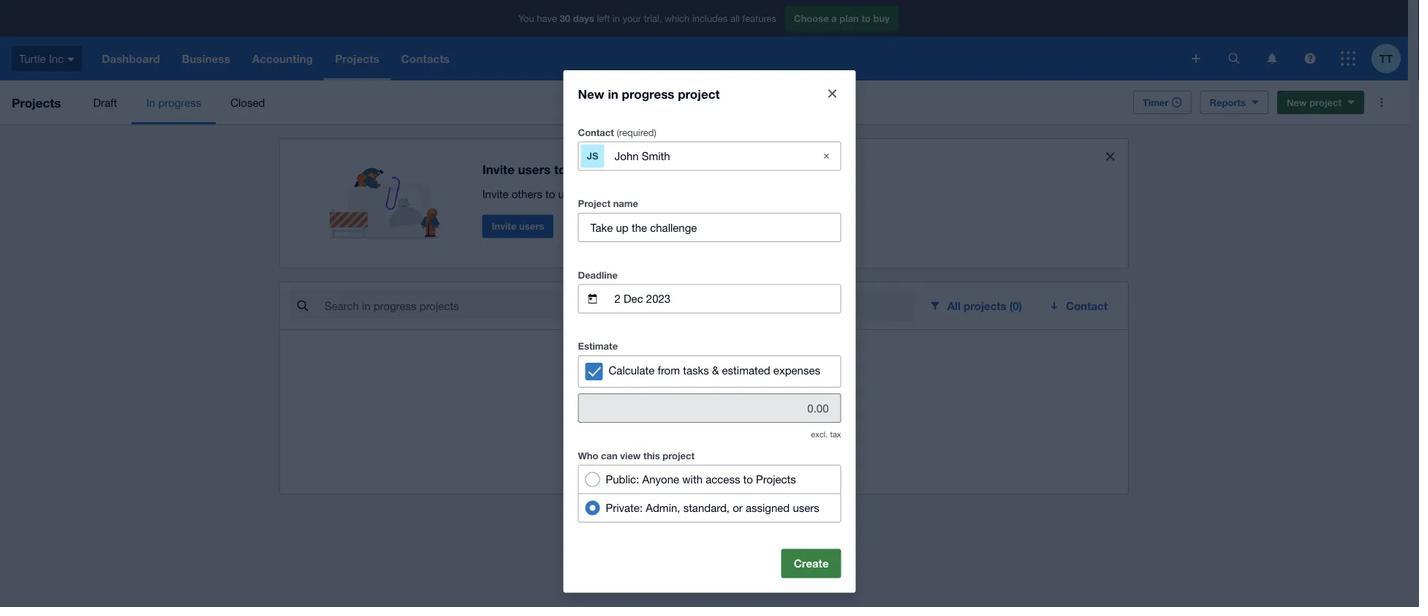Task type: describe. For each thing, give the bounding box(es) containing it.
tt banner
[[0, 0, 1409, 80]]

others
[[512, 188, 543, 201]]

js
[[587, 150, 599, 161]]

projects down turtle
[[12, 95, 61, 110]]

users inside group
[[793, 501, 820, 514]]

(0)
[[1010, 299, 1023, 312]]

calculate
[[609, 363, 655, 376]]

projects for in
[[655, 394, 704, 409]]

projects right use
[[579, 188, 619, 201]]

create button
[[782, 549, 842, 578]]

reports
[[1210, 97, 1246, 108]]

projects down 'js'
[[570, 162, 619, 177]]

turtle inc button
[[0, 37, 91, 80]]

invite users link
[[483, 215, 554, 238]]

expenses
[[774, 363, 821, 376]]

invite users to projects image
[[330, 151, 447, 238]]

assigned
[[746, 501, 790, 514]]

choose a plan to buy
[[794, 13, 890, 24]]

contact (required)
[[578, 126, 657, 138]]

access
[[706, 473, 741, 486]]

excl. tax
[[811, 430, 842, 439]]

all projects (0) button
[[920, 291, 1034, 320]]

enter
[[627, 435, 652, 447]]

invite users
[[492, 221, 544, 232]]

you
[[519, 13, 534, 24]]

estimated
[[722, 363, 771, 376]]

trial,
[[644, 13, 662, 24]]

left
[[597, 13, 610, 24]]

admin,
[[646, 501, 681, 514]]

reports button
[[1201, 91, 1269, 114]]

manage
[[700, 188, 739, 201]]

&
[[712, 363, 719, 376]]

project
[[578, 198, 611, 209]]

contact button
[[1040, 291, 1120, 320]]

new in progress project dialog
[[564, 70, 856, 593]]

progress inside "link"
[[158, 96, 201, 109]]

add
[[571, 435, 591, 447]]

e.g. 10,000.00 field
[[579, 394, 841, 422]]

30
[[560, 13, 571, 24]]

user
[[767, 188, 788, 201]]

time
[[655, 435, 676, 447]]

anyone
[[643, 473, 680, 486]]

new in progress project
[[578, 86, 720, 101]]

and inside create a new project from the new project button add tasks, enter time and keep track of your spending
[[679, 435, 697, 447]]

their
[[743, 188, 764, 201]]

and left assign on the top of page
[[622, 188, 641, 201]]

public: anyone with access to projects
[[606, 473, 796, 486]]

private: admin, standard, or assigned users
[[606, 501, 820, 514]]

view
[[621, 450, 641, 461]]

assign
[[644, 188, 675, 201]]

keep
[[700, 435, 724, 447]]

which
[[665, 13, 690, 24]]

timer
[[1143, 97, 1169, 108]]

plan
[[840, 13, 859, 24]]

name
[[613, 198, 639, 209]]

or
[[733, 501, 743, 514]]

all
[[731, 13, 740, 24]]

choose
[[794, 13, 829, 24]]

button
[[796, 417, 828, 430]]

use
[[559, 188, 576, 201]]

in progress
[[146, 96, 201, 109]]

Deadline field
[[613, 285, 841, 313]]

svg image inside 'turtle inc' popup button
[[67, 58, 75, 61]]

contact for contact
[[1067, 299, 1108, 312]]

users for invite users
[[519, 221, 544, 232]]

group inside new in progress project dialog
[[578, 465, 842, 522]]

(required)
[[617, 126, 657, 138]]

the
[[711, 417, 727, 430]]

with
[[683, 473, 703, 486]]

from inside new in progress project dialog
[[658, 363, 680, 376]]

roles
[[791, 188, 815, 201]]

timer button
[[1134, 91, 1192, 114]]

2 vertical spatial in
[[707, 394, 718, 409]]

and right assign on the top of page
[[678, 188, 697, 201]]

close button
[[818, 79, 847, 108]]

invite for invite users
[[492, 221, 517, 232]]

this
[[644, 450, 660, 461]]

create a new project from the new project button add tasks, enter time and keep track of your spending
[[571, 417, 838, 447]]

of
[[755, 435, 765, 447]]

tasks
[[683, 363, 709, 376]]

your inside create a new project from the new project button add tasks, enter time and keep track of your spending
[[768, 435, 789, 447]]

new inside create a new project from the new project button add tasks, enter time and keep track of your spending
[[730, 417, 753, 430]]



Task type: vqa. For each thing, say whether or not it's contained in the screenshot.
Number, Reference, Customer or Amount TEXT FIELD on the left
no



Task type: locate. For each thing, give the bounding box(es) containing it.
from left the
[[686, 417, 708, 430]]

new
[[578, 86, 605, 101], [1287, 97, 1308, 108], [730, 417, 753, 430]]

to left the buy
[[862, 13, 871, 24]]

no projects in progress
[[635, 394, 774, 409]]

new for new project
[[1287, 97, 1308, 108]]

0 horizontal spatial from
[[658, 363, 680, 376]]

projects
[[12, 95, 61, 110], [570, 162, 619, 177], [579, 188, 619, 201], [756, 473, 796, 486]]

invite down "others"
[[492, 221, 517, 232]]

1 horizontal spatial projects
[[964, 299, 1007, 312]]

to left use
[[546, 188, 556, 201]]

estimate
[[578, 340, 618, 352]]

your inside tt banner
[[623, 13, 642, 24]]

in
[[613, 13, 620, 24], [608, 86, 619, 101], [707, 394, 718, 409]]

inc
[[49, 52, 64, 65]]

projects inside popup button
[[964, 299, 1007, 312]]

projects for (0)
[[964, 299, 1007, 312]]

draft
[[93, 96, 117, 109]]

in inside tt banner
[[613, 13, 620, 24]]

to inside new in progress project dialog
[[744, 473, 753, 486]]

1 horizontal spatial new
[[730, 417, 753, 430]]

new inside popup button
[[1287, 97, 1308, 108]]

Find or create a contact field
[[613, 142, 806, 170]]

turtle
[[19, 52, 46, 65]]

users for invite users to projects
[[518, 162, 551, 177]]

a
[[832, 13, 837, 24], [616, 417, 622, 430]]

1 vertical spatial users
[[519, 221, 544, 232]]

a inside tt banner
[[832, 13, 837, 24]]

users right the assigned
[[793, 501, 820, 514]]

can
[[601, 450, 618, 461]]

a for choose a plan to buy
[[832, 13, 837, 24]]

buy
[[874, 13, 890, 24]]

in progress link
[[132, 80, 216, 124]]

who
[[578, 450, 599, 461]]

closed link
[[216, 80, 280, 124]]

users
[[518, 162, 551, 177], [519, 221, 544, 232], [793, 501, 820, 514]]

2 vertical spatial users
[[793, 501, 820, 514]]

who can view this project
[[578, 450, 695, 461]]

all
[[948, 299, 961, 312]]

excl.
[[811, 430, 828, 439]]

tt button
[[1372, 37, 1409, 80]]

2 vertical spatial invite
[[492, 221, 517, 232]]

projects left (0) at right
[[964, 299, 1007, 312]]

create for create a new project from the new project button add tasks, enter time and keep track of your spending
[[581, 417, 613, 430]]

calculate from tasks & estimated expenses
[[609, 363, 821, 376]]

your left trial,
[[623, 13, 642, 24]]

0 vertical spatial contact
[[578, 126, 614, 138]]

a left new
[[616, 417, 622, 430]]

0 vertical spatial from
[[658, 363, 680, 376]]

your right of
[[768, 435, 789, 447]]

track
[[727, 435, 752, 447]]

group
[[578, 465, 842, 522]]

1 vertical spatial create
[[794, 557, 829, 570]]

0 vertical spatial your
[[623, 13, 642, 24]]

clear image
[[812, 141, 842, 171]]

0 horizontal spatial progress
[[158, 96, 201, 109]]

project name
[[578, 198, 639, 209]]

progress inside dialog
[[622, 86, 675, 101]]

features
[[743, 13, 777, 24]]

draft link
[[79, 80, 132, 124]]

invite inside "invite users" link
[[492, 221, 517, 232]]

new for new in progress project
[[578, 86, 605, 101]]

contact for contact (required)
[[578, 126, 614, 138]]

users down "others"
[[519, 221, 544, 232]]

invite others to use projects and assign and manage their user roles
[[483, 188, 815, 201]]

closed
[[231, 96, 265, 109]]

new up track
[[730, 417, 753, 430]]

contact inside new in progress project dialog
[[578, 126, 614, 138]]

turtle inc
[[19, 52, 64, 65]]

days
[[573, 13, 595, 24]]

projects up the assigned
[[756, 473, 796, 486]]

new right reports popup button
[[1287, 97, 1308, 108]]

from left tasks
[[658, 363, 680, 376]]

0 vertical spatial create
[[581, 417, 613, 430]]

0 vertical spatial users
[[518, 162, 551, 177]]

create inside create a new project from the new project button add tasks, enter time and keep track of your spending
[[581, 417, 613, 430]]

invite left "others"
[[483, 188, 509, 201]]

projects inside new in progress project dialog
[[756, 473, 796, 486]]

invite
[[483, 162, 515, 177], [483, 188, 509, 201], [492, 221, 517, 232]]

in
[[146, 96, 155, 109]]

a for create a new project from the new project button add tasks, enter time and keep track of your spending
[[616, 417, 622, 430]]

progress up (required)
[[622, 86, 675, 101]]

Project name field
[[579, 213, 841, 241]]

progress
[[622, 86, 675, 101], [158, 96, 201, 109], [721, 394, 774, 409]]

you have 30 days left in your trial, which includes all features
[[519, 13, 777, 24]]

svg image
[[1342, 51, 1356, 66], [1229, 53, 1240, 64], [1268, 53, 1278, 64], [1305, 53, 1316, 64], [1192, 54, 1201, 63], [67, 58, 75, 61]]

spending
[[792, 435, 838, 447]]

2 horizontal spatial new
[[1287, 97, 1308, 108]]

1 horizontal spatial create
[[794, 557, 829, 570]]

tax
[[831, 430, 842, 439]]

project inside popup button
[[1310, 97, 1342, 108]]

standard,
[[684, 501, 730, 514]]

0 horizontal spatial new
[[578, 86, 605, 101]]

contact right (0) at right
[[1067, 299, 1108, 312]]

to right access
[[744, 473, 753, 486]]

from
[[658, 363, 680, 376], [686, 417, 708, 430]]

1 horizontal spatial contact
[[1067, 299, 1108, 312]]

tasks,
[[594, 435, 624, 447]]

create
[[581, 417, 613, 430], [794, 557, 829, 570]]

0 vertical spatial in
[[613, 13, 620, 24]]

invite for invite others to use projects and assign and manage their user roles
[[483, 188, 509, 201]]

projects down tasks
[[655, 394, 704, 409]]

1 vertical spatial a
[[616, 417, 622, 430]]

tt
[[1380, 52, 1394, 65]]

1 vertical spatial contact
[[1067, 299, 1108, 312]]

in up contact (required)
[[608, 86, 619, 101]]

navigation
[[91, 37, 1182, 80]]

in inside new in progress project dialog
[[608, 86, 619, 101]]

and right the time
[[679, 435, 697, 447]]

Search in progress projects search field
[[323, 292, 914, 320]]

to
[[862, 13, 871, 24], [554, 162, 566, 177], [546, 188, 556, 201], [744, 473, 753, 486]]

to up use
[[554, 162, 566, 177]]

new project
[[1287, 97, 1342, 108]]

1 vertical spatial from
[[686, 417, 708, 430]]

new project button
[[1278, 91, 1365, 114]]

group containing public: anyone with access to projects
[[578, 465, 842, 522]]

no
[[635, 394, 652, 409]]

in right left
[[613, 13, 620, 24]]

0 horizontal spatial projects
[[655, 394, 704, 409]]

new up contact (required)
[[578, 86, 605, 101]]

from inside create a new project from the new project button add tasks, enter time and keep track of your spending
[[686, 417, 708, 430]]

a inside create a new project from the new project button add tasks, enter time and keep track of your spending
[[616, 417, 622, 430]]

deadline
[[578, 269, 618, 280]]

0 vertical spatial projects
[[964, 299, 1007, 312]]

0 horizontal spatial a
[[616, 417, 622, 430]]

1 vertical spatial invite
[[483, 188, 509, 201]]

1 horizontal spatial from
[[686, 417, 708, 430]]

1 horizontal spatial progress
[[622, 86, 675, 101]]

progress down estimated
[[721, 394, 774, 409]]

1 horizontal spatial your
[[768, 435, 789, 447]]

invite users to projects
[[483, 162, 619, 177]]

1 vertical spatial projects
[[655, 394, 704, 409]]

your
[[623, 13, 642, 24], [768, 435, 789, 447]]

0 horizontal spatial contact
[[578, 126, 614, 138]]

0 horizontal spatial your
[[623, 13, 642, 24]]

0 horizontal spatial create
[[581, 417, 613, 430]]

1 vertical spatial your
[[768, 435, 789, 447]]

to inside tt banner
[[862, 13, 871, 24]]

create inside button
[[794, 557, 829, 570]]

new
[[625, 417, 646, 430]]

private:
[[606, 501, 643, 514]]

contact inside contact popup button
[[1067, 299, 1108, 312]]

users up "others"
[[518, 162, 551, 177]]

1 horizontal spatial a
[[832, 13, 837, 24]]

invite for invite users to projects
[[483, 162, 515, 177]]

progress right in at the left
[[158, 96, 201, 109]]

1 vertical spatial in
[[608, 86, 619, 101]]

0 vertical spatial a
[[832, 13, 837, 24]]

create for create
[[794, 557, 829, 570]]

2 horizontal spatial progress
[[721, 394, 774, 409]]

in up the
[[707, 394, 718, 409]]

contact up 'js'
[[578, 126, 614, 138]]

public:
[[606, 473, 640, 486]]

a left plan
[[832, 13, 837, 24]]

all projects (0)
[[948, 299, 1023, 312]]

navigation inside tt banner
[[91, 37, 1182, 80]]

new inside dialog
[[578, 86, 605, 101]]

have
[[537, 13, 557, 24]]

invite up "others"
[[483, 162, 515, 177]]

includes
[[693, 13, 728, 24]]

0 vertical spatial invite
[[483, 162, 515, 177]]

close image
[[828, 89, 837, 98]]

and
[[622, 188, 641, 201], [678, 188, 697, 201], [679, 435, 697, 447]]



